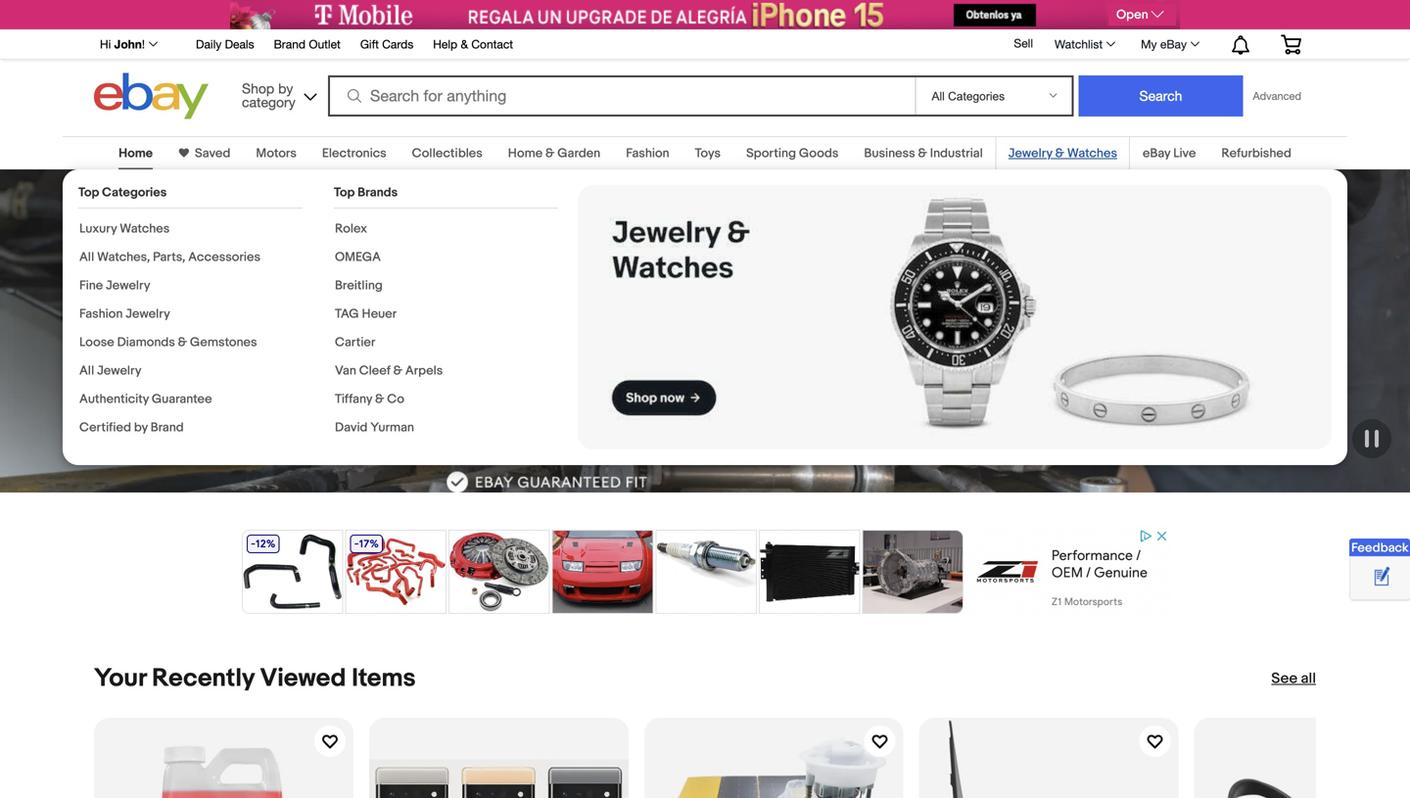 Task type: describe. For each thing, give the bounding box(es) containing it.
category
[[242, 94, 296, 110]]

none submit inside shop by category banner
[[1079, 75, 1244, 117]]

sporting
[[747, 146, 797, 161]]

rolex
[[335, 221, 367, 237]]

0 vertical spatial watches
[[1068, 146, 1118, 161]]

breitling
[[335, 278, 383, 293]]

brand inside account navigation
[[274, 37, 306, 51]]

all for all watches, parts, accessories
[[79, 250, 94, 265]]

van cleef & arpels
[[335, 363, 443, 379]]

business & industrial
[[865, 146, 983, 161]]

arpels
[[406, 363, 443, 379]]

david yurman
[[335, 420, 414, 436]]

open
[[1117, 7, 1149, 22]]

Search for anything text field
[[331, 77, 912, 115]]

co
[[387, 392, 405, 407]]

account navigation
[[89, 29, 1317, 60]]

motors
[[256, 146, 297, 161]]

cleef
[[359, 363, 391, 379]]

jewelry for fine jewelry
[[106, 278, 150, 293]]

tiffany
[[335, 392, 372, 407]]

your shopping cart image
[[1281, 35, 1303, 54]]

your recently viewed items link
[[94, 664, 416, 694]]

hi
[[100, 37, 111, 51]]

cartier link
[[335, 335, 376, 350]]

optimize your ride's performance main content
[[0, 124, 1411, 799]]

daily deals link
[[196, 34, 254, 56]]

your recently viewed items
[[94, 664, 416, 694]]

daily
[[196, 37, 222, 51]]

certified by brand link
[[79, 420, 184, 436]]

business & industrial link
[[865, 146, 983, 161]]

sporting goods
[[747, 146, 839, 161]]

authenticity guarantee link
[[79, 392, 212, 407]]

watches,
[[97, 250, 150, 265]]

& for home
[[546, 146, 555, 161]]

tiffany & co link
[[335, 392, 405, 407]]

all
[[1302, 670, 1317, 688]]

van
[[335, 363, 357, 379]]

all jewelry link
[[79, 363, 142, 379]]

fashion link
[[626, 146, 670, 161]]

motors link
[[256, 146, 297, 161]]

gemstones
[[190, 335, 257, 350]]

help & contact
[[433, 37, 513, 51]]

feedback
[[1352, 541, 1410, 556]]

ebay inside optimize your ride's performance main content
[[1143, 146, 1171, 161]]

ebay live link
[[1143, 146, 1197, 161]]

gift
[[360, 37, 379, 51]]

& for help
[[461, 37, 468, 51]]

saved
[[195, 146, 231, 161]]

saved link
[[189, 146, 231, 161]]

rolex link
[[335, 221, 367, 237]]

all jewelry
[[79, 363, 142, 379]]

fashion for fashion link
[[626, 146, 670, 161]]

categories
[[102, 185, 167, 200]]

brands
[[358, 185, 398, 200]]

loose
[[79, 335, 114, 350]]

brand outlet link
[[274, 34, 341, 56]]

yurman
[[371, 420, 414, 436]]

brand inside top categories element
[[151, 420, 184, 436]]

advanced
[[1254, 90, 1302, 102]]

by for brand
[[134, 420, 148, 436]]

gift cards
[[360, 37, 414, 51]]

alternators,
[[167, 331, 258, 352]]

refurbished link
[[1222, 146, 1292, 161]]

help
[[433, 37, 458, 51]]

contact
[[472, 37, 513, 51]]

get
[[79, 331, 110, 352]]

sell
[[1014, 36, 1034, 50]]

and
[[79, 352, 109, 374]]

parts,
[[153, 250, 186, 265]]

luxury
[[79, 221, 117, 237]]

viewed
[[260, 664, 346, 694]]

ride's
[[79, 231, 173, 277]]

all watches, parts, accessories link
[[79, 250, 261, 265]]

luxury watches link
[[79, 221, 170, 237]]

certified
[[79, 420, 131, 436]]

collectibles link
[[412, 146, 483, 161]]

top for top categories
[[78, 185, 99, 200]]

diamonds
[[117, 335, 175, 350]]

starters,
[[262, 331, 330, 352]]

authenticity guarantee
[[79, 392, 212, 407]]

your
[[246, 185, 321, 231]]

fine jewelry
[[79, 278, 150, 293]]

garden
[[558, 146, 601, 161]]

jewelry for all jewelry
[[97, 363, 142, 379]]

recently
[[152, 664, 255, 694]]

see all link
[[1272, 669, 1317, 689]]

refurbished
[[1222, 146, 1292, 161]]

see all
[[1272, 670, 1317, 688]]



Task type: locate. For each thing, give the bounding box(es) containing it.
brand left outlet
[[274, 37, 306, 51]]

0 vertical spatial fashion
[[626, 146, 670, 161]]

ebay left the live
[[1143, 146, 1171, 161]]

home left the garden
[[508, 146, 543, 161]]

by
[[278, 80, 293, 97], [134, 420, 148, 436]]

0 vertical spatial ebay
[[1161, 37, 1187, 51]]

home & garden
[[508, 146, 601, 161]]

home for home & garden
[[508, 146, 543, 161]]

all for all jewelry
[[79, 363, 94, 379]]

home
[[119, 146, 153, 161], [508, 146, 543, 161]]

now
[[140, 409, 171, 430]]

daily deals
[[196, 37, 254, 51]]

!
[[142, 37, 145, 51]]

van cleef & arpels link
[[335, 363, 443, 379]]

sporting goods link
[[747, 146, 839, 161]]

0 horizontal spatial shop
[[97, 409, 136, 430]]

top left brands
[[334, 185, 355, 200]]

watchlist
[[1055, 37, 1103, 51]]

jewelry & watches
[[1009, 146, 1118, 161]]

jewelry up fashion jewelry
[[106, 278, 150, 293]]

1 vertical spatial all
[[79, 363, 94, 379]]

help & contact link
[[433, 34, 513, 56]]

0 horizontal spatial home
[[119, 146, 153, 161]]

ebay inside account navigation
[[1161, 37, 1187, 51]]

fine
[[79, 278, 103, 293]]

omega link
[[335, 250, 381, 265]]

watches
[[1068, 146, 1118, 161], [120, 221, 170, 237]]

my ebay
[[1142, 37, 1187, 51]]

0 vertical spatial shop
[[242, 80, 275, 97]]

1 vertical spatial fashion
[[79, 307, 123, 322]]

open button
[[1109, 4, 1177, 25]]

home & garden link
[[508, 146, 601, 161]]

certified by brand
[[79, 420, 184, 436]]

& inside account navigation
[[461, 37, 468, 51]]

watches inside top categories element
[[120, 221, 170, 237]]

top brands element
[[334, 185, 558, 449]]

1 vertical spatial brand
[[151, 420, 184, 436]]

0 horizontal spatial watches
[[120, 221, 170, 237]]

shop inside optimize your ride's performance main content
[[97, 409, 136, 430]]

watches left ebay live link at the top right of the page
[[1068, 146, 1118, 161]]

optimize
[[79, 185, 237, 231]]

watchlist link
[[1044, 32, 1125, 56]]

jewelry & watches - shop now image
[[578, 185, 1333, 450]]

1 vertical spatial ebay
[[1143, 146, 1171, 161]]

advanced link
[[1244, 76, 1312, 116]]

fashion for fashion jewelry
[[79, 307, 123, 322]]

0 vertical spatial by
[[278, 80, 293, 97]]

advertisement region inside optimize your ride's performance main content
[[240, 528, 1171, 616]]

0 vertical spatial brand
[[274, 37, 306, 51]]

david yurman link
[[335, 420, 414, 436]]

& for tiffany
[[375, 392, 384, 407]]

by down brand outlet link
[[278, 80, 293, 97]]

items
[[352, 664, 416, 694]]

0 horizontal spatial fashion
[[79, 307, 123, 322]]

by inside top categories element
[[134, 420, 148, 436]]

goods
[[799, 146, 839, 161]]

top for top brands
[[334, 185, 355, 200]]

fashion up the get
[[79, 307, 123, 322]]

more.
[[113, 352, 160, 374]]

2 home from the left
[[508, 146, 543, 161]]

0 horizontal spatial brand
[[151, 420, 184, 436]]

home for home
[[119, 146, 153, 161]]

& inside top categories element
[[178, 335, 187, 350]]

1 horizontal spatial shop
[[242, 80, 275, 97]]

toys
[[695, 146, 721, 161]]

jewelry up authenticity
[[97, 363, 142, 379]]

1 horizontal spatial home
[[508, 146, 543, 161]]

guarantee
[[152, 392, 212, 407]]

fashion left "toys"
[[626, 146, 670, 161]]

advertisement region
[[230, 0, 1181, 29], [240, 528, 1171, 616]]

& for business
[[919, 146, 928, 161]]

luxury watches
[[79, 221, 170, 237]]

ecus,
[[114, 331, 163, 352]]

shop for shop by category
[[242, 80, 275, 97]]

watches up 'watches,' at the left top
[[120, 221, 170, 237]]

shop inside shop by category
[[242, 80, 275, 97]]

jewelry
[[1009, 146, 1053, 161], [106, 278, 150, 293], [126, 307, 170, 322], [97, 363, 142, 379]]

shop down authenticity
[[97, 409, 136, 430]]

& for jewelry
[[1056, 146, 1065, 161]]

tag heuer link
[[335, 307, 397, 322]]

cartier
[[335, 335, 376, 350]]

breitling link
[[335, 278, 383, 293]]

accessories
[[188, 250, 261, 265]]

shop down 'deals'
[[242, 80, 275, 97]]

electronics link
[[322, 146, 387, 161]]

your
[[94, 664, 146, 694]]

tag
[[335, 307, 359, 322]]

performance
[[79, 277, 304, 322]]

shop by category button
[[233, 73, 321, 115]]

1 horizontal spatial by
[[278, 80, 293, 97]]

by inside shop by category
[[278, 80, 293, 97]]

john
[[114, 37, 142, 51]]

by down 'authenticity guarantee'
[[134, 420, 148, 436]]

1 home from the left
[[119, 146, 153, 161]]

1 horizontal spatial top
[[334, 185, 355, 200]]

see
[[1272, 670, 1298, 688]]

omega
[[335, 250, 381, 265]]

1 horizontal spatial fashion
[[626, 146, 670, 161]]

david
[[335, 420, 368, 436]]

0 vertical spatial all
[[79, 250, 94, 265]]

shop for shop now
[[97, 409, 136, 430]]

1 horizontal spatial watches
[[1068, 146, 1118, 161]]

jewelry right industrial
[[1009, 146, 1053, 161]]

my ebay link
[[1131, 32, 1209, 56]]

1 vertical spatial shop
[[97, 409, 136, 430]]

gift cards link
[[360, 34, 414, 56]]

tiffany & co
[[335, 392, 405, 407]]

1 top from the left
[[78, 185, 99, 200]]

all up fine
[[79, 250, 94, 265]]

2 all from the top
[[79, 363, 94, 379]]

fashion jewelry
[[79, 307, 170, 322]]

collectibles
[[412, 146, 483, 161]]

fashion
[[626, 146, 670, 161], [79, 307, 123, 322]]

1 vertical spatial watches
[[120, 221, 170, 237]]

&
[[461, 37, 468, 51], [546, 146, 555, 161], [919, 146, 928, 161], [1056, 146, 1065, 161], [178, 335, 187, 350], [394, 363, 403, 379], [375, 392, 384, 407]]

0 vertical spatial advertisement region
[[230, 0, 1181, 29]]

None submit
[[1079, 75, 1244, 117]]

cards
[[382, 37, 414, 51]]

sell link
[[1006, 36, 1042, 50]]

loose diamonds & gemstones
[[79, 335, 257, 350]]

ebay right the my on the right
[[1161, 37, 1187, 51]]

shop by category banner
[[89, 29, 1317, 124]]

heuer
[[362, 307, 397, 322]]

1 all from the top
[[79, 250, 94, 265]]

0 horizontal spatial by
[[134, 420, 148, 436]]

shop now
[[97, 409, 175, 430]]

all down loose
[[79, 363, 94, 379]]

brand down guarantee
[[151, 420, 184, 436]]

tag heuer
[[335, 307, 397, 322]]

home up categories
[[119, 146, 153, 161]]

hi john !
[[100, 37, 145, 51]]

deals
[[225, 37, 254, 51]]

business
[[865, 146, 916, 161]]

top categories element
[[78, 185, 303, 449]]

0 horizontal spatial top
[[78, 185, 99, 200]]

1 horizontal spatial brand
[[274, 37, 306, 51]]

jewelry for fashion jewelry
[[126, 307, 170, 322]]

fashion inside top categories element
[[79, 307, 123, 322]]

2 top from the left
[[334, 185, 355, 200]]

1 vertical spatial by
[[134, 420, 148, 436]]

top up luxury
[[78, 185, 99, 200]]

shop
[[242, 80, 275, 97], [97, 409, 136, 430]]

1 vertical spatial advertisement region
[[240, 528, 1171, 616]]

jewelry up diamonds
[[126, 307, 170, 322]]

top categories
[[78, 185, 167, 200]]

fashion jewelry link
[[79, 307, 170, 322]]

authenticity
[[79, 392, 149, 407]]

shop by category
[[242, 80, 296, 110]]

optimize your ride's performance get ecus, alternators, starters, and more.
[[79, 185, 330, 374]]

by for category
[[278, 80, 293, 97]]



Task type: vqa. For each thing, say whether or not it's contained in the screenshot.
"CCG"
no



